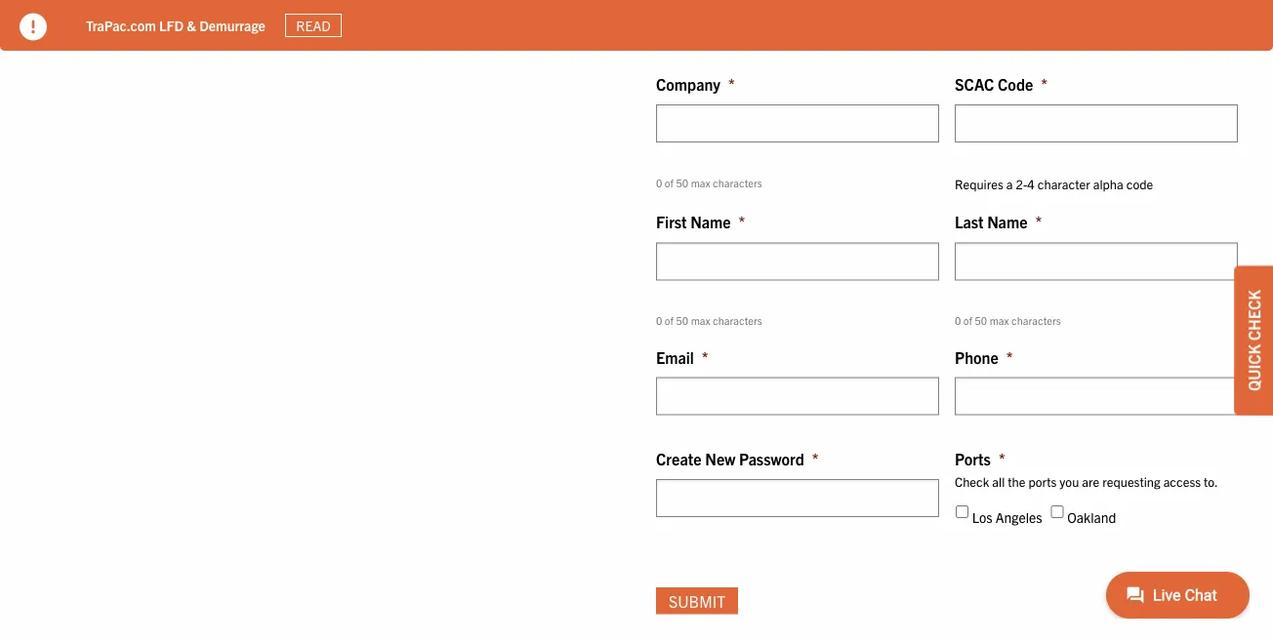 Task type: vqa. For each thing, say whether or not it's contained in the screenshot.
the 16:30
no



Task type: locate. For each thing, give the bounding box(es) containing it.
2 name from the left
[[987, 212, 1028, 232]]

0 horizontal spatial check
[[955, 474, 989, 490]]

* right password
[[812, 449, 819, 469]]

trapac.com
[[86, 16, 156, 34]]

new
[[705, 449, 736, 469]]

characters for last name *
[[1012, 314, 1061, 327]]

0 up email
[[656, 314, 662, 327]]

0 vertical spatial check
[[1244, 290, 1263, 341]]

a
[[1006, 176, 1013, 192]]

* inside "ports * check all the ports you are requesting access to."
[[999, 449, 1005, 469]]

max up phone *
[[990, 314, 1009, 327]]

demurrage
[[199, 16, 265, 34]]

* right email
[[702, 347, 708, 367]]

50
[[676, 176, 688, 189], [676, 314, 688, 327], [975, 314, 987, 327]]

1 name from the left
[[691, 212, 731, 232]]

max for last
[[990, 314, 1009, 327]]

max up email *
[[691, 314, 710, 327]]

0 up phone
[[955, 314, 961, 327]]

of for company
[[665, 176, 674, 189]]

0 of 50 max characters for first name
[[656, 314, 762, 327]]

* right phone
[[1006, 347, 1013, 367]]

code
[[998, 74, 1033, 94]]

* up all
[[999, 449, 1005, 469]]

0 up first
[[656, 176, 662, 189]]

50 up phone *
[[975, 314, 987, 327]]

email *
[[656, 347, 708, 367]]

None submit
[[656, 588, 738, 615]]

of up first
[[665, 176, 674, 189]]

50 up email *
[[676, 314, 688, 327]]

are
[[1082, 474, 1100, 490]]

code
[[1127, 176, 1153, 192]]

1 horizontal spatial check
[[1244, 290, 1263, 341]]

0 horizontal spatial name
[[691, 212, 731, 232]]

&
[[187, 16, 196, 34]]

requires
[[955, 176, 1004, 192]]

lfd
[[159, 16, 184, 34]]

0 of 50 max characters for company
[[656, 176, 762, 189]]

1 vertical spatial check
[[955, 474, 989, 490]]

0 of 50 max characters up first name *
[[656, 176, 762, 189]]

characters for first name *
[[713, 314, 762, 327]]

None text field
[[656, 104, 939, 142], [656, 242, 939, 280], [955, 242, 1238, 280], [955, 377, 1238, 415], [656, 104, 939, 142], [656, 242, 939, 280], [955, 242, 1238, 280], [955, 377, 1238, 415]]

you
[[1060, 474, 1079, 490]]

Oakland checkbox
[[1051, 506, 1064, 518]]

50 for first
[[676, 314, 688, 327]]

all
[[992, 474, 1005, 490]]

ports * check all the ports you are requesting access to.
[[955, 449, 1218, 490]]

50 up first
[[676, 176, 688, 189]]

*
[[728, 74, 735, 94], [1041, 74, 1048, 94], [739, 212, 745, 232], [1035, 212, 1042, 232], [702, 347, 708, 367], [1006, 347, 1013, 367], [812, 449, 819, 469], [999, 449, 1005, 469]]

0 for last name
[[955, 314, 961, 327]]

access
[[1163, 474, 1201, 490]]

None password field
[[656, 479, 939, 518]]

email
[[656, 347, 694, 367]]

quick
[[1244, 344, 1263, 391]]

to.
[[1204, 474, 1218, 490]]

* right code
[[1041, 74, 1048, 94]]

read
[[296, 17, 331, 34]]

* right "company"
[[728, 74, 735, 94]]

check inside the quick check link
[[1244, 290, 1263, 341]]

max
[[691, 176, 710, 189], [691, 314, 710, 327], [990, 314, 1009, 327]]

name
[[691, 212, 731, 232], [987, 212, 1028, 232]]

check
[[1244, 290, 1263, 341], [955, 474, 989, 490]]

name right first
[[691, 212, 731, 232]]

of
[[665, 176, 674, 189], [665, 314, 674, 327], [964, 314, 972, 327]]

1 horizontal spatial name
[[987, 212, 1028, 232]]

of up phone
[[964, 314, 972, 327]]

0
[[656, 176, 662, 189], [656, 314, 662, 327], [955, 314, 961, 327]]

max for first
[[691, 314, 710, 327]]

0 of 50 max characters
[[656, 176, 762, 189], [656, 314, 762, 327], [955, 314, 1061, 327]]

ports
[[1029, 474, 1057, 490]]

of for last
[[964, 314, 972, 327]]

max up first name *
[[691, 176, 710, 189]]

check down ports
[[955, 474, 989, 490]]

of up email
[[665, 314, 674, 327]]

0 of 50 max characters up email *
[[656, 314, 762, 327]]

scac
[[955, 74, 994, 94]]

None text field
[[955, 104, 1238, 142], [656, 377, 939, 415], [955, 104, 1238, 142], [656, 377, 939, 415]]

check up quick
[[1244, 290, 1263, 341]]

phone *
[[955, 347, 1013, 367]]

solid image
[[20, 13, 47, 41]]

characters
[[713, 176, 762, 189], [713, 314, 762, 327], [1012, 314, 1061, 327]]

name right last
[[987, 212, 1028, 232]]

max for company
[[691, 176, 710, 189]]

0 of 50 max characters up phone *
[[955, 314, 1061, 327]]

name for last name
[[987, 212, 1028, 232]]

company *
[[656, 74, 735, 94]]

last name *
[[955, 212, 1042, 232]]

los angeles
[[972, 508, 1042, 526]]



Task type: describe. For each thing, give the bounding box(es) containing it.
requesting
[[1103, 474, 1161, 490]]

create new password *
[[656, 449, 819, 469]]

scac code *
[[955, 74, 1048, 94]]

of for first
[[665, 314, 674, 327]]

characters for company *
[[713, 176, 762, 189]]

first
[[656, 212, 687, 232]]

angeles
[[996, 508, 1042, 526]]

last
[[955, 212, 984, 232]]

the
[[1008, 474, 1026, 490]]

50 for company
[[676, 176, 688, 189]]

quick check
[[1244, 290, 1263, 391]]

0 of 50 max characters for last name
[[955, 314, 1061, 327]]

50 for last
[[975, 314, 987, 327]]

trapac.com lfd & demurrage
[[86, 16, 265, 34]]

4
[[1027, 176, 1035, 192]]

password
[[739, 449, 804, 469]]

alpha
[[1093, 176, 1124, 192]]

name for first name
[[691, 212, 731, 232]]

los
[[972, 508, 993, 526]]

quick check link
[[1234, 266, 1273, 416]]

phone
[[955, 347, 999, 367]]

company
[[656, 74, 721, 94]]

character
[[1038, 176, 1090, 192]]

0 for first name
[[656, 314, 662, 327]]

* down requires a 2-4 character alpha code
[[1035, 212, 1042, 232]]

ports
[[955, 449, 991, 469]]

oakland
[[1067, 508, 1116, 526]]

read link
[[285, 13, 342, 37]]

first name *
[[656, 212, 745, 232]]

Los Angeles checkbox
[[956, 506, 969, 518]]

* right first
[[739, 212, 745, 232]]

2-
[[1016, 176, 1027, 192]]

create
[[656, 449, 702, 469]]

0 for company
[[656, 176, 662, 189]]

check inside "ports * check all the ports you are requesting access to."
[[955, 474, 989, 490]]

requires a 2-4 character alpha code
[[955, 176, 1153, 192]]



